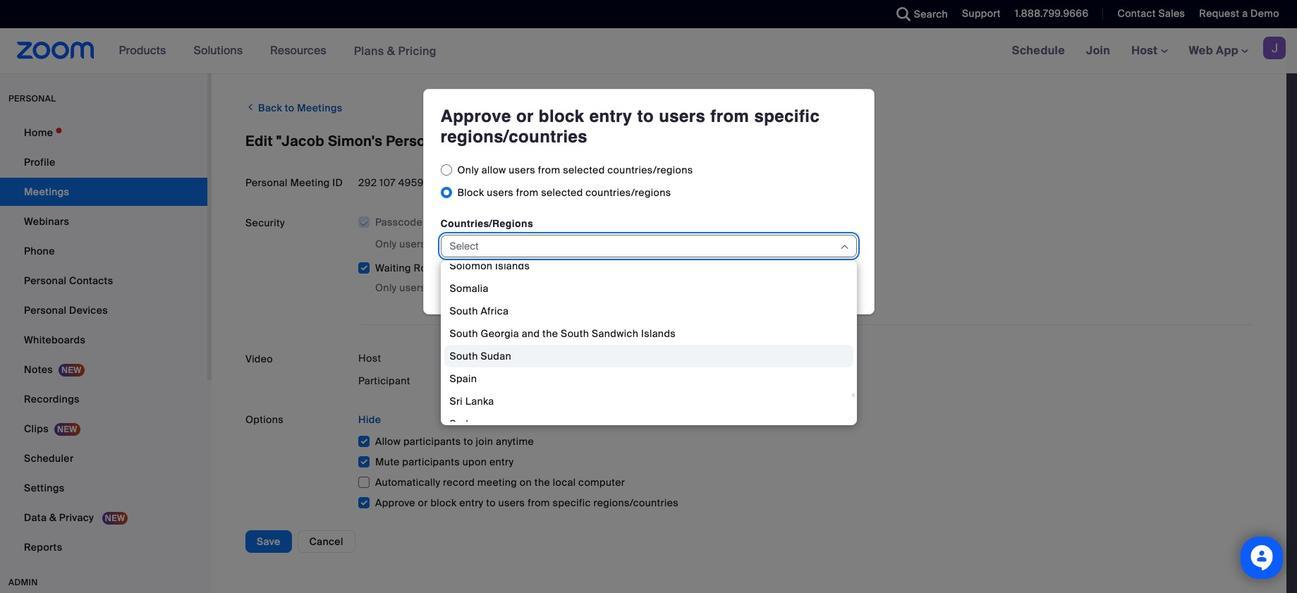 Task type: vqa. For each thing, say whether or not it's contained in the screenshot.
Get started link
no



Task type: locate. For each thing, give the bounding box(es) containing it.
options
[[246, 414, 284, 426]]

settings
[[24, 482, 65, 495]]

data & privacy link
[[0, 504, 207, 532]]

left image
[[246, 100, 256, 114]]

0 horizontal spatial regions/countries
[[441, 127, 588, 147]]

join link
[[1076, 28, 1121, 73]]

islands up host
[[495, 260, 530, 272]]

can right passcode
[[605, 238, 623, 251]]

spain
[[450, 373, 477, 385]]

privacy
[[59, 512, 94, 524]]

0 vertical spatial approve
[[441, 107, 511, 126]]

0 vertical spatial participants
[[404, 436, 461, 448]]

reports link
[[0, 533, 207, 562]]

1 vertical spatial countries/regions
[[586, 186, 671, 199]]

personal contacts link
[[0, 267, 207, 295]]

personal
[[8, 93, 56, 104]]

or up room"
[[516, 107, 534, 126]]

1.888.799.9666 button
[[1005, 0, 1093, 28], [1015, 7, 1089, 20]]

2 vertical spatial meeting
[[478, 476, 517, 489]]

1 vertical spatial or
[[542, 238, 552, 251]]

meeting left id at the top
[[290, 176, 330, 189]]

zoom logo image
[[17, 42, 94, 59]]

participants for mute
[[402, 456, 460, 469]]

only up block
[[458, 164, 479, 177]]

0 horizontal spatial sudan
[[450, 418, 481, 431]]

reports
[[24, 541, 62, 554]]

edit
[[246, 132, 273, 150]]

1 vertical spatial meeting
[[589, 282, 629, 294]]

contact sales
[[1118, 7, 1186, 20]]

pricing
[[398, 43, 437, 58]]

can right host
[[530, 282, 548, 294]]

on up the spain
[[471, 353, 483, 366]]

admin
[[8, 577, 38, 588]]

to
[[285, 102, 295, 114], [638, 107, 654, 126], [464, 436, 473, 448], [486, 497, 496, 510]]

1 vertical spatial participants
[[402, 456, 460, 469]]

0 horizontal spatial &
[[49, 512, 57, 524]]

1 horizontal spatial can
[[605, 238, 623, 251]]

1 horizontal spatial or
[[516, 107, 534, 126]]

solomon islands
[[450, 260, 530, 272]]

on up lanka
[[471, 376, 483, 388]]

1 horizontal spatial &
[[387, 43, 395, 58]]

1 horizontal spatial islands
[[641, 328, 676, 340]]

personal for personal devices
[[24, 304, 67, 317]]

regions/countries up the allow
[[441, 127, 588, 147]]

0 vertical spatial or
[[516, 107, 534, 126]]

support link
[[952, 0, 1005, 28], [963, 7, 1001, 20]]

personal up whiteboards
[[24, 304, 67, 317]]

0 vertical spatial on
[[471, 353, 483, 366]]

1 horizontal spatial meeting
[[451, 132, 508, 150]]

1 horizontal spatial join
[[551, 282, 568, 294]]

banner containing schedule
[[0, 28, 1298, 74]]

block down record
[[431, 497, 457, 510]]

2 horizontal spatial meeting
[[664, 238, 703, 251]]

sri
[[450, 395, 463, 408]]

approve up the allow
[[441, 107, 511, 126]]

2 horizontal spatial join
[[625, 238, 643, 251]]

personal meeting id
[[246, 176, 343, 189]]

contact sales link
[[1107, 0, 1189, 28], [1118, 7, 1186, 20]]

south for south sudan
[[450, 350, 478, 363]]

participants
[[404, 436, 461, 448], [402, 456, 460, 469]]

save button
[[246, 531, 292, 553]]

0 vertical spatial countries/regions
[[608, 164, 693, 177]]

meeting up the allow
[[451, 132, 508, 150]]

support
[[963, 7, 1001, 20]]

block
[[539, 107, 585, 126], [431, 497, 457, 510]]

only users admitted by the host can join the meeting
[[375, 282, 629, 294]]

webinars
[[24, 215, 69, 228]]

video
[[246, 353, 273, 366]]

1 horizontal spatial regions/countries
[[594, 497, 679, 510]]

0 vertical spatial specific
[[755, 107, 820, 126]]

0 horizontal spatial specific
[[553, 497, 591, 510]]

specific
[[755, 107, 820, 126], [553, 497, 591, 510]]

& inside product information 'navigation'
[[387, 43, 395, 58]]

selected down only allow users from selected countries/regions
[[541, 186, 583, 199]]

south left sandwich at the bottom left of the page
[[561, 328, 589, 340]]

south up the spain
[[450, 350, 478, 363]]

option group inside the approve or block entry to users from specific regions/countries dialog
[[441, 159, 857, 204]]

demo
[[1251, 7, 1280, 20]]

or right 'link'
[[542, 238, 552, 251]]

block up room"
[[539, 107, 585, 126]]

1 vertical spatial can
[[530, 282, 548, 294]]

south sudan
[[450, 350, 512, 363]]

0 vertical spatial only
[[458, 164, 479, 177]]

waiting
[[375, 262, 411, 275]]

south for south africa
[[450, 305, 478, 318]]

join up upon
[[476, 436, 493, 448]]

participants for allow
[[404, 436, 461, 448]]

0 horizontal spatial join
[[476, 436, 493, 448]]

option group containing only allow users from selected countries/regions
[[441, 159, 857, 204]]

& right data
[[49, 512, 57, 524]]

1 horizontal spatial approve
[[441, 107, 511, 126]]

0 horizontal spatial block
[[431, 497, 457, 510]]

approve down automatically
[[375, 497, 416, 510]]

regions/countries
[[441, 127, 588, 147], [594, 497, 679, 510]]

1 horizontal spatial block
[[539, 107, 585, 126]]

passcode
[[555, 238, 602, 251]]

0 horizontal spatial meeting
[[290, 176, 330, 189]]

countries/regions
[[608, 164, 693, 177], [586, 186, 671, 199]]

by
[[475, 282, 486, 294]]

approve or block entry to users from specific regions/countries down automatically record meeting on the local computer
[[375, 497, 679, 510]]

only down waiting
[[375, 282, 397, 294]]

entry up automatically record meeting on the local computer
[[490, 456, 514, 469]]

only up waiting
[[375, 238, 397, 251]]

islands right sandwich at the bottom left of the page
[[641, 328, 676, 340]]

georgia
[[481, 328, 519, 340]]

somalia
[[450, 282, 489, 295]]

1 vertical spatial &
[[49, 512, 57, 524]]

1 vertical spatial only
[[375, 238, 397, 251]]

1 horizontal spatial entry
[[490, 456, 514, 469]]

0 horizontal spatial meeting
[[478, 476, 517, 489]]

1 vertical spatial selected
[[541, 186, 583, 199]]

& inside personal menu menu
[[49, 512, 57, 524]]

plans & pricing link
[[354, 43, 437, 58], [354, 43, 437, 58]]

regions/countries down computer
[[594, 497, 679, 510]]

automatically record meeting on the local computer
[[375, 476, 625, 489]]

sudan up allow participants to join       anytime
[[450, 418, 481, 431]]

whiteboards link
[[0, 326, 207, 354]]

2 vertical spatial entry
[[459, 497, 484, 510]]

2 horizontal spatial or
[[542, 238, 552, 251]]

south down somalia
[[450, 305, 478, 318]]

0 vertical spatial selected
[[563, 164, 605, 177]]

solomon
[[450, 260, 493, 272]]

notes
[[24, 363, 53, 376]]

personal down phone
[[24, 274, 67, 287]]

approve or block entry to users from specific regions/countries dialog
[[423, 89, 875, 435]]

sudan down georgia
[[481, 350, 512, 363]]

0 vertical spatial regions/countries
[[441, 127, 588, 147]]

contact sales link up meetings navigation
[[1118, 7, 1186, 20]]

record
[[443, 476, 475, 489]]

0 vertical spatial can
[[605, 238, 623, 251]]

participants up automatically
[[402, 456, 460, 469]]

selected
[[563, 164, 605, 177], [541, 186, 583, 199]]

plans
[[354, 43, 384, 58]]

waiting room
[[375, 262, 442, 275]]

0 vertical spatial meeting
[[664, 238, 703, 251]]

computer
[[579, 476, 625, 489]]

host
[[358, 352, 381, 365]]

hide
[[358, 414, 381, 426]]

selected up block users from selected countries/regions
[[563, 164, 605, 177]]

1 horizontal spatial sudan
[[481, 350, 512, 363]]

0 vertical spatial entry
[[590, 107, 633, 126]]

0 vertical spatial approve or block entry to users from specific regions/countries
[[441, 107, 820, 147]]

regions/countries inside approve or block entry to users from specific regions/countries
[[441, 127, 588, 147]]

meetings navigation
[[1002, 28, 1298, 74]]

1 horizontal spatial specific
[[755, 107, 820, 126]]

or
[[516, 107, 534, 126], [542, 238, 552, 251], [418, 497, 428, 510]]

join right passcode
[[625, 238, 643, 251]]

south down south africa
[[450, 328, 478, 340]]

clips
[[24, 423, 49, 435]]

& right plans
[[387, 43, 395, 58]]

participants up mute participants upon entry
[[404, 436, 461, 448]]

personal devices
[[24, 304, 108, 317]]

hide options image
[[839, 241, 851, 253]]

approve or block entry to users from specific regions/countries inside dialog
[[441, 107, 820, 147]]

1 vertical spatial approve
[[375, 497, 416, 510]]

0 vertical spatial meeting
[[451, 132, 508, 150]]

schedule link
[[1002, 28, 1076, 73]]

have
[[451, 238, 474, 251]]

approve or block entry to users from specific regions/countries up only allow users from selected countries/regions
[[441, 107, 820, 147]]

settings link
[[0, 474, 207, 502]]

recordings
[[24, 393, 80, 406]]

2 horizontal spatial entry
[[590, 107, 633, 126]]

islands
[[495, 260, 530, 272], [641, 328, 676, 340]]

1 vertical spatial islands
[[641, 328, 676, 340]]

only inside the approve or block entry to users from specific regions/countries dialog
[[458, 164, 479, 177]]

2 vertical spatial or
[[418, 497, 428, 510]]

personal up security
[[246, 176, 288, 189]]

approve or block entry to users from specific regions/countries
[[441, 107, 820, 147], [375, 497, 679, 510]]

Countries/Regions,Select text field
[[450, 236, 835, 257]]

mute
[[375, 456, 400, 469]]

2 vertical spatial on
[[520, 476, 532, 489]]

1 horizontal spatial meeting
[[589, 282, 629, 294]]

data & privacy
[[24, 512, 96, 524]]

personal for personal meeting id
[[246, 176, 288, 189]]

block inside dialog
[[539, 107, 585, 126]]

entry up only allow users from selected countries/regions
[[590, 107, 633, 126]]

profile
[[24, 156, 55, 169]]

0 vertical spatial &
[[387, 43, 395, 58]]

can
[[605, 238, 623, 251], [530, 282, 548, 294]]

only for only allow users from selected countries/regions
[[458, 164, 479, 177]]

1 vertical spatial join
[[551, 282, 568, 294]]

or inside approve or block entry to users from specific regions/countries
[[516, 107, 534, 126]]

0 vertical spatial islands
[[495, 260, 530, 272]]

plans & pricing
[[354, 43, 437, 58]]

request a demo link
[[1189, 0, 1298, 28], [1200, 7, 1280, 20]]

local
[[553, 476, 576, 489]]

on left local
[[520, 476, 532, 489]]

banner
[[0, 28, 1298, 74]]

2 vertical spatial only
[[375, 282, 397, 294]]

automatically
[[375, 476, 441, 489]]

entry down record
[[459, 497, 484, 510]]

0 vertical spatial block
[[539, 107, 585, 126]]

1 vertical spatial meeting
[[290, 176, 330, 189]]

from
[[711, 107, 750, 126], [538, 164, 561, 177], [516, 186, 539, 199], [528, 497, 550, 510]]

on
[[471, 353, 483, 366], [471, 376, 483, 388], [520, 476, 532, 489]]

option group
[[441, 159, 857, 204]]

or down automatically
[[418, 497, 428, 510]]

join right host
[[551, 282, 568, 294]]

request a demo
[[1200, 7, 1280, 20]]

block
[[458, 186, 484, 199]]



Task type: describe. For each thing, give the bounding box(es) containing it.
0 horizontal spatial entry
[[459, 497, 484, 510]]

host option group
[[454, 348, 535, 371]]

to inside dialog
[[638, 107, 654, 126]]

participant
[[358, 375, 410, 387]]

personal contacts
[[24, 274, 113, 287]]

0 horizontal spatial approve
[[375, 497, 416, 510]]

292 107 4959
[[358, 176, 424, 189]]

lanka
[[466, 395, 494, 408]]

save
[[257, 536, 281, 548]]

devices
[[69, 304, 108, 317]]

product information navigation
[[108, 28, 447, 74]]

south georgia and the south sandwich islands
[[450, 328, 676, 340]]

entry inside the approve or block entry to users from specific regions/countries dialog
[[590, 107, 633, 126]]

"jacob
[[277, 132, 325, 150]]

scheduler
[[24, 452, 74, 465]]

home
[[24, 126, 53, 139]]

107
[[380, 176, 396, 189]]

back
[[258, 102, 282, 114]]

& for privacy
[[49, 512, 57, 524]]

hide button
[[358, 409, 381, 431]]

scheduler link
[[0, 445, 207, 473]]

to inside 'link'
[[285, 102, 295, 114]]

1 vertical spatial approve or block entry to users from specific regions/countries
[[375, 497, 679, 510]]

request
[[1200, 7, 1240, 20]]

join
[[1087, 43, 1111, 58]]

recordings link
[[0, 385, 207, 413]]

4959
[[398, 176, 424, 189]]

south for south georgia and the south sandwich islands
[[450, 328, 478, 340]]

allow participants to join       anytime
[[375, 436, 534, 448]]

personal devices link
[[0, 296, 207, 325]]

292
[[358, 176, 377, 189]]

anytime
[[496, 436, 534, 448]]

contact sales link up join
[[1107, 0, 1189, 28]]

link
[[523, 238, 540, 251]]

2 vertical spatial join
[[476, 436, 493, 448]]

sandwich
[[592, 328, 639, 340]]

off
[[522, 353, 535, 366]]

1 vertical spatial entry
[[490, 456, 514, 469]]

0 horizontal spatial can
[[530, 282, 548, 294]]

who
[[429, 238, 448, 251]]

on inside host option group
[[471, 353, 483, 366]]

or inside security 'group'
[[542, 238, 552, 251]]

0 horizontal spatial islands
[[495, 260, 530, 272]]

clips link
[[0, 415, 207, 443]]

0 vertical spatial sudan
[[481, 350, 512, 363]]

room
[[414, 262, 442, 275]]

specific inside dialog
[[755, 107, 820, 126]]

mute participants upon entry
[[375, 456, 514, 469]]

only for only users admitted by the host can join the meeting
[[375, 282, 397, 294]]

data
[[24, 512, 47, 524]]

0 horizontal spatial or
[[418, 497, 428, 510]]

notes link
[[0, 356, 207, 384]]

block users from selected countries/regions
[[458, 186, 671, 199]]

personal for personal contacts
[[24, 274, 67, 287]]

passcode
[[375, 216, 423, 229]]

contacts
[[69, 274, 113, 287]]

the inside the approve or block entry to users from specific regions/countries dialog
[[543, 328, 558, 340]]

back to meetings link
[[246, 96, 343, 119]]

sri lanka
[[450, 395, 494, 408]]

allow
[[482, 164, 506, 177]]

personal up 4959
[[386, 132, 447, 150]]

africa
[[481, 305, 509, 318]]

allow
[[375, 436, 401, 448]]

1 vertical spatial specific
[[553, 497, 591, 510]]

home link
[[0, 119, 207, 147]]

invite
[[495, 238, 521, 251]]

1 vertical spatial regions/countries
[[594, 497, 679, 510]]

security group
[[358, 212, 1253, 296]]

only users who have the invite link or passcode can join the meeting
[[375, 238, 703, 251]]

webinars link
[[0, 207, 207, 236]]

admitted
[[429, 282, 472, 294]]

personal menu menu
[[0, 119, 207, 563]]

only for only users who have the invite link or passcode can join the meeting
[[375, 238, 397, 251]]

1 vertical spatial on
[[471, 376, 483, 388]]

0 vertical spatial join
[[625, 238, 643, 251]]

1 vertical spatial sudan
[[450, 418, 481, 431]]

room"
[[511, 132, 557, 150]]

only allow users from selected countries/regions
[[458, 164, 693, 177]]

meetings
[[297, 102, 343, 114]]

and
[[522, 328, 540, 340]]

security
[[246, 217, 285, 229]]

id
[[333, 176, 343, 189]]

edit "jacob simon's personal meeting room"
[[246, 132, 557, 150]]

approve inside dialog
[[441, 107, 511, 126]]

1.888.799.9666
[[1015, 7, 1089, 20]]

host
[[507, 282, 528, 294]]

cancel
[[309, 536, 343, 548]]

1 vertical spatial block
[[431, 497, 457, 510]]

a
[[1243, 7, 1249, 20]]

simon's
[[328, 132, 383, 150]]

profile link
[[0, 148, 207, 176]]

sales
[[1159, 7, 1186, 20]]

countries/regions
[[441, 218, 534, 229]]

phone
[[24, 245, 55, 258]]

back to meetings
[[256, 102, 343, 114]]

& for pricing
[[387, 43, 395, 58]]



